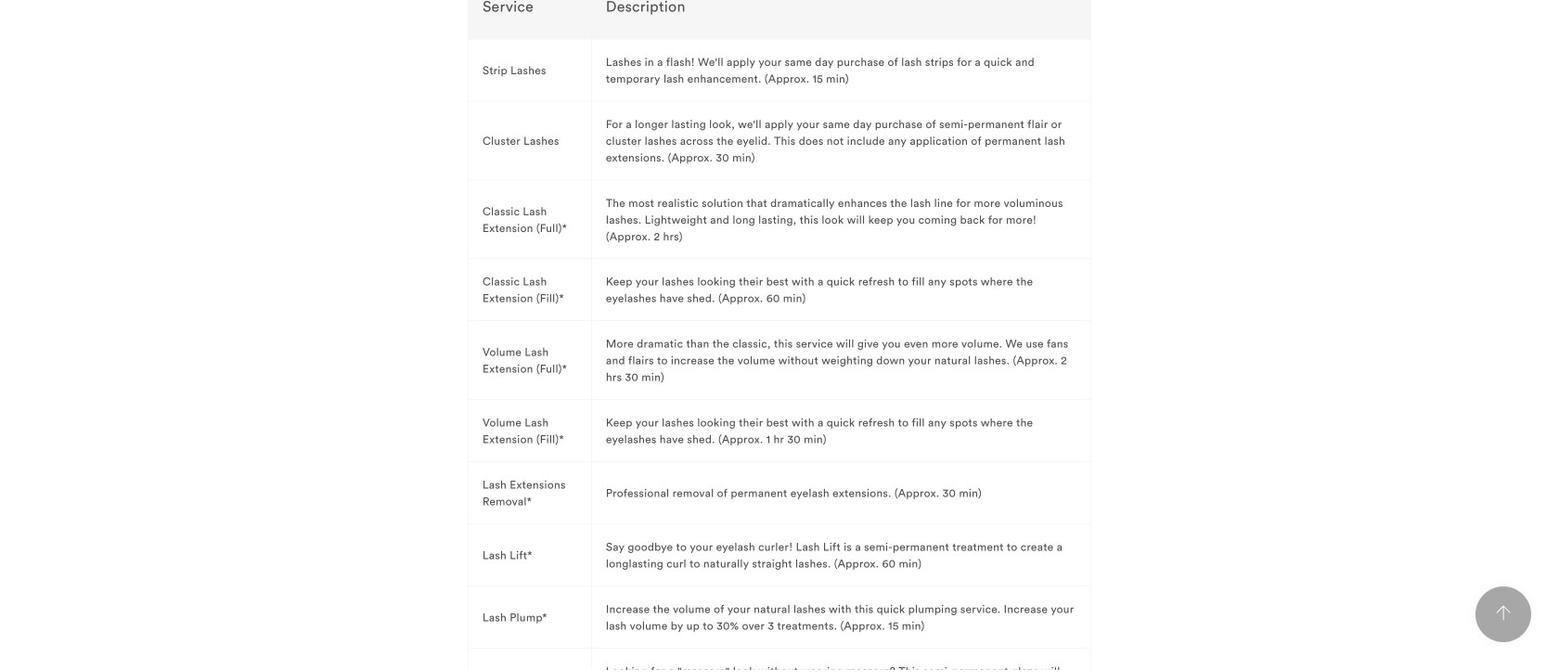 Task type: locate. For each thing, give the bounding box(es) containing it.
back to top image
[[1496, 605, 1511, 620]]



Task type: vqa. For each thing, say whether or not it's contained in the screenshot.
'back to top' image at the right
yes



